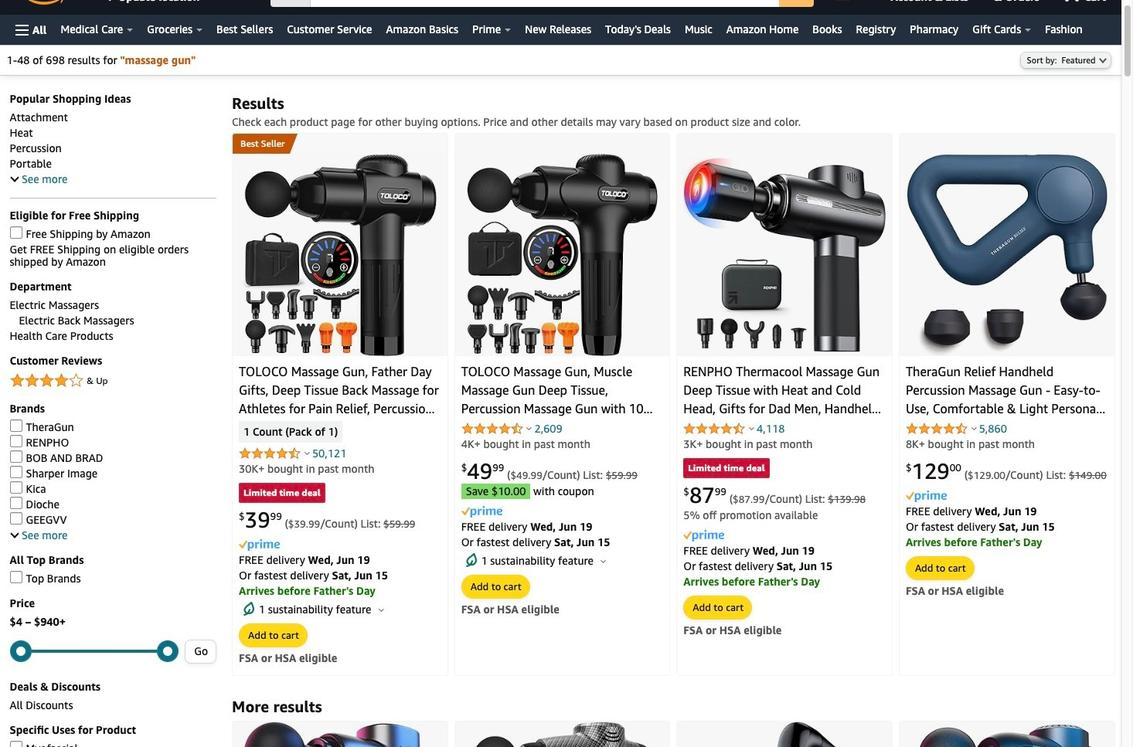 Task type: locate. For each thing, give the bounding box(es) containing it.
2 vertical spatial checkbox image
[[10, 739, 22, 747]]

0 vertical spatial extender expand image
[[10, 171, 19, 179]]

free delivery wed, jun 19 element
[[906, 501, 1037, 514], [461, 517, 592, 530], [684, 541, 815, 554], [239, 550, 370, 563]]

amazon prime image
[[906, 488, 947, 499], [461, 503, 502, 515], [684, 527, 724, 539], [239, 536, 280, 548]]

free delivery wed, jun 19 element for amazon prime image corresponding to popover image corresponding to "renpho thermacool massage gun deep tissue with heat and cold head, gifts for dad men, handheld muscle massager gun with ca..." image
[[684, 541, 815, 554]]

extender expand image
[[10, 171, 19, 179], [10, 527, 19, 536]]

7 checkbox image from the top
[[10, 510, 22, 522]]

theragun relief handheld percussion massage gun - easy-to-use, comfortable & light personal massager for every day pain re... image
[[906, 151, 1107, 353]]

1 extender expand image from the top
[[10, 171, 19, 179]]

0 horizontal spatial popover image
[[527, 424, 532, 427]]

checkbox image
[[10, 448, 22, 460], [10, 568, 22, 581], [10, 739, 22, 747]]

renpho thermacool massage gun deep tissue with heat and cold head, gifts for dad men, handheld muscle massager gun with ca... image
[[684, 155, 886, 349]]

0 vertical spatial checkbox image
[[10, 448, 22, 460]]

checkbox image
[[10, 224, 22, 236], [10, 417, 22, 429], [10, 432, 22, 445], [10, 463, 22, 476], [10, 479, 22, 491], [10, 494, 22, 507], [10, 510, 22, 522]]

1 horizontal spatial popover image
[[749, 424, 754, 427]]

2 checkbox image from the top
[[10, 568, 22, 581]]

2 popover image from the left
[[749, 424, 754, 427]]

popover image
[[304, 448, 310, 452]]

None range field
[[10, 647, 179, 650], [10, 647, 179, 650], [10, 647, 179, 650], [10, 647, 179, 650]]

free delivery wed, jun 19 element for popover icon at the bottom left of page's amazon prime image
[[239, 550, 370, 563]]

1 vertical spatial extender expand image
[[10, 527, 19, 536]]

fvz massage gun with upgraded extension handle, 10mm massage gun deep tissue, back massager, muscles/neck/shoulders/waist/... image
[[712, 718, 858, 747]]

amazon prime image for popover image corresponding to theragun relief handheld percussion massage gun - easy-to-use, comfortable & light personal massager for every day pain re... image
[[906, 488, 947, 499]]

6 checkbox image from the top
[[10, 494, 22, 507]]

or fastest delivery sat, jun 15 element for free delivery wed, jun 19 element corresponding to amazon prime image for popover image corresponding to theragun relief handheld percussion massage gun - easy-to-use, comfortable & light personal massager for every day pain re... image
[[906, 517, 1055, 530]]

popover image for "renpho thermacool massage gun deep tissue with heat and cold head, gifts for dad men, handheld muscle massager gun with ca..." image
[[749, 424, 754, 427]]

3 popover image from the left
[[971, 424, 977, 427]]

None search field
[[271, 0, 814, 5]]

amazon image
[[14, 0, 89, 2]]

Submit price range submit
[[186, 638, 216, 660]]

or fastest delivery sat, jun 15 element
[[906, 517, 1055, 530], [461, 532, 610, 545], [684, 556, 833, 569], [239, 565, 388, 579]]

group
[[233, 131, 290, 151]]

toloco massage gun, muscle massage gun deep tissue, percussion massage gun with 10 replacement heads, super quiet portable... image
[[467, 151, 657, 353]]

2 extender expand image from the top
[[10, 527, 19, 536]]

1 popover image from the left
[[527, 424, 532, 427]]

None submit
[[779, 0, 814, 4]]

bob and brad c2 massage gun, deep tissue percussion massager gun, muscle massager with 5 speeds and 5 heads, electric back... image
[[906, 721, 1108, 747]]

or fastest delivery sat, jun 15 element for free delivery wed, jun 19 element corresponding to popover icon at the bottom left of page's amazon prime image
[[239, 565, 388, 579]]

2 horizontal spatial popover image
[[971, 424, 977, 427]]

1 vertical spatial checkbox image
[[10, 568, 22, 581]]

popover image
[[527, 424, 532, 427], [749, 424, 754, 427], [971, 424, 977, 427]]

dropdown image
[[1100, 54, 1107, 61]]

navigation navigation
[[0, 0, 1133, 747]]



Task type: describe. For each thing, give the bounding box(es) containing it.
or fastest delivery sat, jun 15 element for free delivery wed, jun 19 element related to amazon prime image corresponding to popover image corresponding to "renpho thermacool massage gun deep tissue with heat and cold head, gifts for dad men, handheld muscle massager gun with ca..." image
[[684, 556, 833, 569]]

none submit inside "navigation" navigation
[[779, 0, 814, 4]]

1 checkbox image from the top
[[10, 224, 22, 236]]

5 checkbox image from the top
[[10, 479, 22, 491]]

toloco massage gun, father day gifts, deep tissue back massage for athletes for pain relief, percussion massager with 10 m... image
[[243, 151, 437, 353]]

1 checkbox image from the top
[[10, 448, 22, 460]]

4 stars & up element
[[10, 369, 217, 388]]

amazon prime image for popover icon at the bottom left of page
[[239, 536, 280, 548]]

popover image for 'toloco massage gun, muscle massage gun deep tissue, percussion massage gun with 10 replacement heads, super quiet portable...' image at the top
[[527, 424, 532, 427]]

3 checkbox image from the top
[[10, 432, 22, 445]]

amazon prime image for popover image corresponding to "renpho thermacool massage gun deep tissue with heat and cold head, gifts for dad men, handheld muscle massager gun with ca..." image
[[684, 527, 724, 539]]

free delivery wed, jun 19 element for amazon prime image for popover image corresponding to theragun relief handheld percussion massage gun - easy-to-use, comfortable & light personal massager for every day pain re... image
[[906, 501, 1037, 514]]

toloco massage gun deep tissue, back massage gun with 12 heads, percussion massage gun for pain relief, gift for mother da... image
[[467, 718, 657, 747]]

2 checkbox image from the top
[[10, 417, 22, 429]]

4 checkbox image from the top
[[10, 463, 22, 476]]

renpho massage gun deep tissue muscle percussion massage gun, gifts for men dad, fsa and hsa eligible powerful portable ba... image
[[239, 718, 441, 747]]

popover image for theragun relief handheld percussion massage gun - easy-to-use, comfortable & light personal massager for every day pain re... image
[[971, 424, 977, 427]]

3 checkbox image from the top
[[10, 739, 22, 747]]

none search field inside "navigation" navigation
[[271, 0, 814, 5]]



Task type: vqa. For each thing, say whether or not it's contained in the screenshot.
the Movies
no



